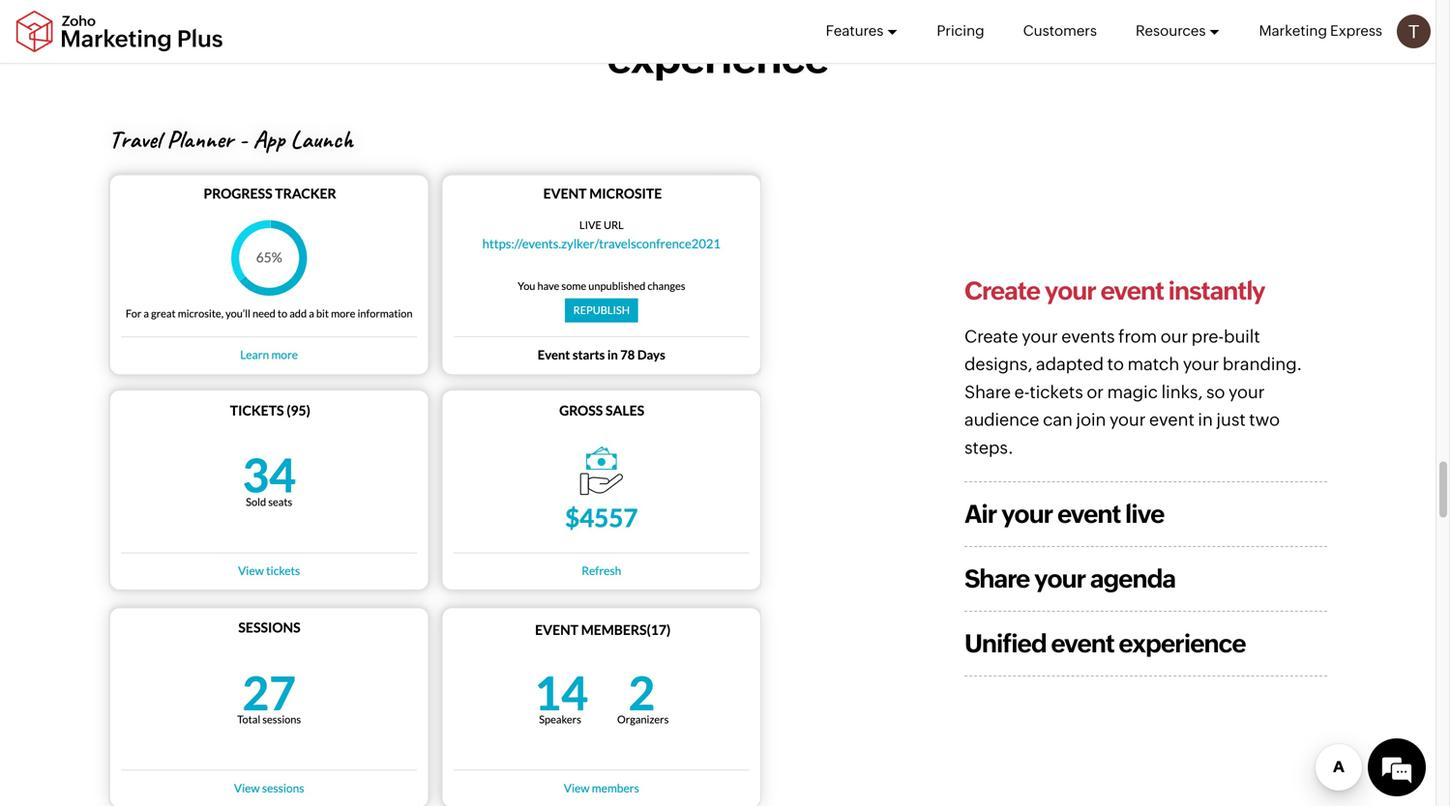 Task type: locate. For each thing, give the bounding box(es) containing it.
share
[[965, 383, 1011, 402], [965, 565, 1030, 593]]

event inside create your events from our pre-built designs, adapted to match your branding. share e-tickets or magic links, so your audience can join your event in just two steps.
[[1149, 410, 1195, 430]]

zoho marketingplus logo image
[[15, 10, 224, 53]]

1 vertical spatial share
[[965, 565, 1030, 593]]

experience
[[607, 33, 829, 82], [1119, 630, 1246, 658]]

great
[[881, 0, 985, 39]]

so
[[1206, 383, 1225, 402]]

1 vertical spatial experience
[[1119, 630, 1246, 658]]

marketing express link
[[1259, 0, 1382, 62]]

pricing
[[937, 22, 985, 39]]

share up unified
[[965, 565, 1030, 593]]

events
[[1062, 327, 1115, 347]]

0 vertical spatial create
[[965, 276, 1040, 305]]

experience inside set your stage and deliver a great event experience
[[607, 33, 829, 82]]

your inside set your stage and deliver a great event experience
[[406, 0, 495, 39]]

or
[[1087, 383, 1104, 402]]

create
[[965, 276, 1040, 305], [965, 327, 1018, 347]]

share inside create your events from our pre-built designs, adapted to match your branding. share e-tickets or magic links, so your audience can join your event in just two steps.
[[965, 383, 1011, 402]]

just
[[1217, 410, 1246, 430]]

and
[[622, 0, 697, 39]]

branding.
[[1223, 355, 1302, 374]]

1 share from the top
[[965, 383, 1011, 402]]

2 create from the top
[[965, 327, 1018, 347]]

event down links,
[[1149, 410, 1195, 430]]

your down the pre-
[[1183, 355, 1219, 374]]

live
[[1125, 500, 1164, 528]]

event inside set your stage and deliver a great event experience
[[993, 0, 1103, 39]]

join
[[1076, 410, 1106, 430]]

your right so
[[1229, 383, 1265, 402]]

to
[[1107, 355, 1124, 374]]

features link
[[826, 0, 898, 62]]

share down designs,
[[965, 383, 1011, 402]]

express
[[1330, 22, 1382, 39]]

your
[[406, 0, 495, 39], [1045, 276, 1096, 305], [1022, 327, 1058, 347], [1183, 355, 1219, 374], [1229, 383, 1265, 402], [1110, 410, 1146, 430], [1001, 500, 1053, 528], [1034, 565, 1086, 593]]

unified
[[965, 630, 1046, 658]]

designs,
[[965, 355, 1033, 374]]

0 vertical spatial experience
[[607, 33, 829, 82]]

event up from
[[1101, 276, 1164, 305]]

terry turtle image
[[1397, 15, 1431, 48]]

resources link
[[1136, 0, 1220, 62]]

1 create from the top
[[965, 276, 1040, 305]]

event marketing image
[[108, 127, 761, 807]]

0 horizontal spatial experience
[[607, 33, 829, 82]]

set your stage and deliver a great event experience
[[332, 0, 1103, 82]]

stage
[[504, 0, 613, 39]]

create inside create your events from our pre-built designs, adapted to match your branding. share e-tickets or magic links, so your audience can join your event in just two steps.
[[965, 327, 1018, 347]]

0 vertical spatial share
[[965, 383, 1011, 402]]

event
[[993, 0, 1103, 39], [1101, 276, 1164, 305], [1149, 410, 1195, 430], [1057, 500, 1121, 528], [1051, 630, 1114, 658]]

tickets
[[1030, 383, 1083, 402]]

1 vertical spatial create
[[965, 327, 1018, 347]]

event right pricing
[[993, 0, 1103, 39]]

your right set
[[406, 0, 495, 39]]

set
[[332, 0, 397, 39]]

instantly
[[1168, 276, 1265, 305]]

create for create your events from our pre-built designs, adapted to match your branding. share e-tickets or magic links, so your audience can join your event in just two steps.
[[965, 327, 1018, 347]]



Task type: describe. For each thing, give the bounding box(es) containing it.
e-
[[1015, 383, 1030, 402]]

your up 'events'
[[1045, 276, 1096, 305]]

share your agenda
[[965, 565, 1176, 593]]

air your event live
[[965, 500, 1164, 528]]

customers
[[1023, 22, 1097, 39]]

adapted
[[1036, 355, 1104, 374]]

can
[[1043, 410, 1073, 430]]

customers link
[[1023, 0, 1097, 62]]

your down air your event live
[[1034, 565, 1086, 593]]

1 horizontal spatial experience
[[1119, 630, 1246, 658]]

marketing
[[1259, 22, 1327, 39]]

from
[[1119, 327, 1157, 347]]

links,
[[1162, 383, 1203, 402]]

a
[[849, 0, 873, 39]]

pricing link
[[937, 0, 985, 62]]

create your events from our pre-built designs, adapted to match your branding. share e-tickets or magic links, so your audience can join your event in just two steps.
[[965, 327, 1302, 458]]

air
[[965, 500, 997, 528]]

steps.
[[965, 438, 1014, 458]]

built
[[1224, 327, 1260, 347]]

unified event experience
[[965, 630, 1246, 658]]

deliver
[[705, 0, 841, 39]]

event down share your agenda
[[1051, 630, 1114, 658]]

your up adapted
[[1022, 327, 1058, 347]]

marketing express
[[1259, 22, 1382, 39]]

agenda
[[1090, 565, 1176, 593]]

your down the magic
[[1110, 410, 1146, 430]]

create your event instantly
[[965, 276, 1265, 305]]

event left the live
[[1057, 500, 1121, 528]]

audience
[[965, 410, 1039, 430]]

your right air
[[1001, 500, 1053, 528]]

match
[[1128, 355, 1180, 374]]

pre-
[[1192, 327, 1224, 347]]

create for create your event instantly
[[965, 276, 1040, 305]]

features
[[826, 22, 884, 39]]

magic
[[1107, 383, 1158, 402]]

in
[[1198, 410, 1213, 430]]

2 share from the top
[[965, 565, 1030, 593]]

our
[[1161, 327, 1188, 347]]

resources
[[1136, 22, 1206, 39]]

two
[[1249, 410, 1280, 430]]



Task type: vqa. For each thing, say whether or not it's contained in the screenshot.
top "crm?"
no



